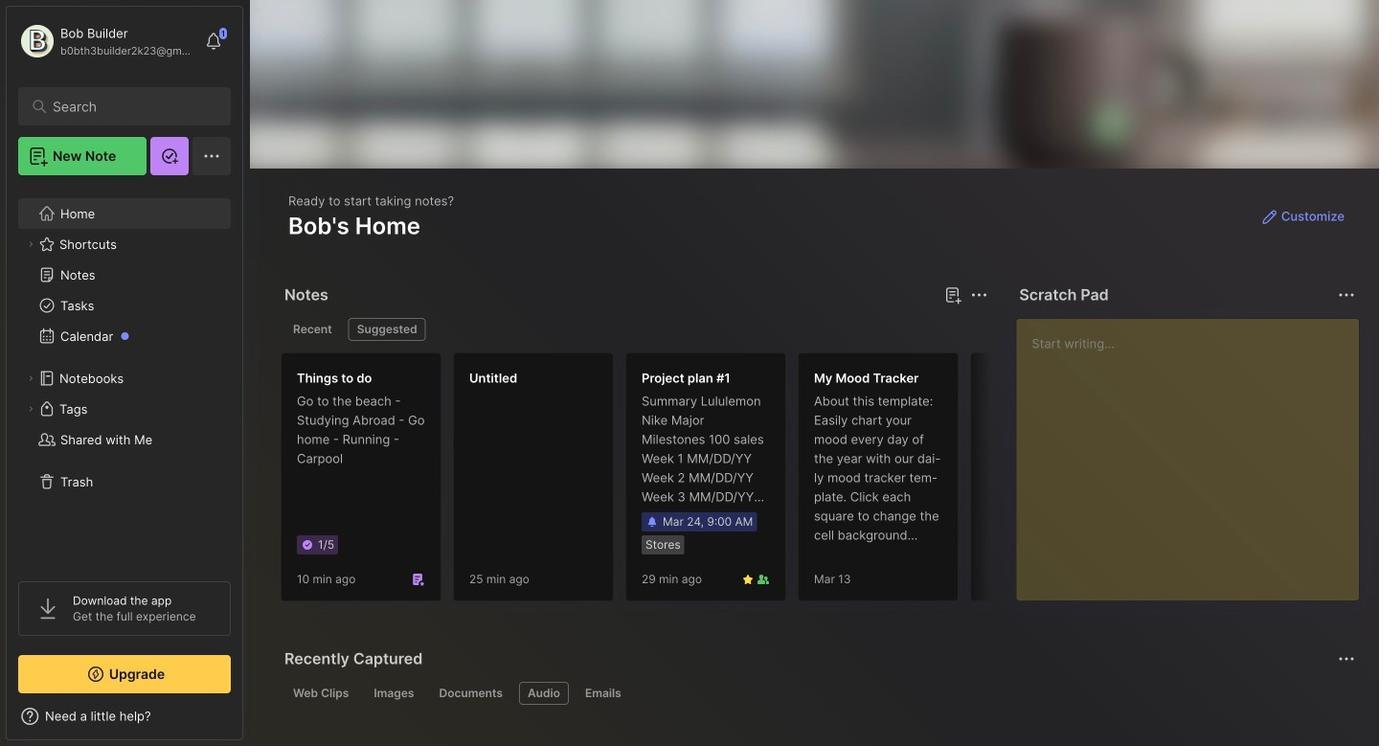 Task type: vqa. For each thing, say whether or not it's contained in the screenshot.
the Add tag image
no



Task type: describe. For each thing, give the bounding box(es) containing it.
2 more actions field from the left
[[1334, 282, 1361, 309]]

2 tab list from the top
[[285, 682, 1353, 705]]

Search text field
[[53, 98, 206, 116]]

1 tab list from the top
[[285, 318, 985, 341]]

2 more actions image from the left
[[1336, 284, 1359, 307]]

expand tags image
[[25, 403, 36, 415]]

main element
[[0, 0, 249, 747]]

WHAT'S NEW field
[[7, 701, 242, 732]]

1 more actions field from the left
[[966, 282, 993, 309]]

none search field inside main element
[[53, 95, 206, 118]]



Task type: locate. For each thing, give the bounding box(es) containing it.
tab
[[285, 318, 341, 341], [349, 318, 426, 341], [285, 682, 358, 705], [365, 682, 423, 705], [431, 682, 512, 705], [519, 682, 569, 705], [577, 682, 630, 705]]

0 vertical spatial tab list
[[285, 318, 985, 341]]

tree
[[7, 187, 242, 564]]

1 horizontal spatial more actions field
[[1334, 282, 1361, 309]]

Account field
[[18, 22, 195, 60]]

0 horizontal spatial more actions image
[[968, 284, 991, 307]]

0 horizontal spatial more actions field
[[966, 282, 993, 309]]

None search field
[[53, 95, 206, 118]]

more actions image
[[968, 284, 991, 307], [1336, 284, 1359, 307]]

row group
[[281, 353, 1143, 613]]

tab list
[[285, 318, 985, 341], [285, 682, 1353, 705]]

1 more actions image from the left
[[968, 284, 991, 307]]

tree inside main element
[[7, 187, 242, 564]]

expand notebooks image
[[25, 373, 36, 384]]

1 horizontal spatial more actions image
[[1336, 284, 1359, 307]]

Start writing… text field
[[1032, 319, 1359, 586]]

1 vertical spatial tab list
[[285, 682, 1353, 705]]

More actions field
[[966, 282, 993, 309], [1334, 282, 1361, 309]]

click to collapse image
[[242, 711, 256, 734]]



